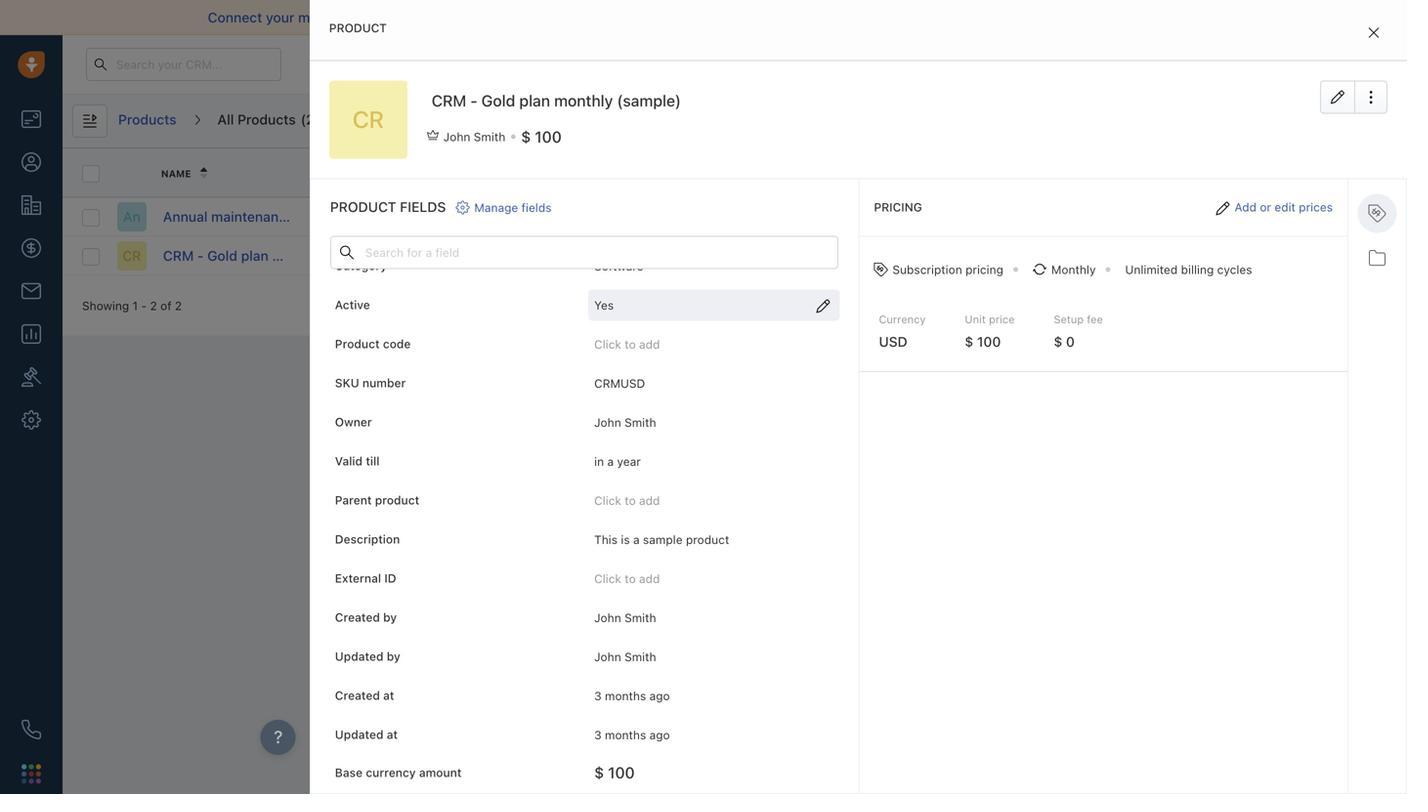 Task type: describe. For each thing, give the bounding box(es) containing it.
created at inside cr dialog
[[335, 689, 394, 703]]

deliverability
[[424, 9, 506, 25]]

created up the unlimited
[[1130, 167, 1177, 178]]

your trial ends in 21 days
[[884, 58, 1012, 70]]

showing
[[82, 299, 129, 313]]

0 horizontal spatial 100
[[535, 127, 562, 146]]

products link
[[117, 105, 177, 138]]

all
[[218, 111, 234, 128]]

freshworks switcher image
[[21, 764, 41, 784]]

0 vertical spatial 3 months ago
[[933, 249, 1008, 263]]

monthly inside cr dialog
[[554, 91, 613, 110]]

setup
[[1054, 313, 1084, 326]]

1 horizontal spatial amount
[[627, 168, 673, 179]]

unlimited
[[1125, 263, 1178, 276]]

0 vertical spatial active
[[341, 168, 379, 179]]

connect
[[208, 9, 262, 25]]

trial
[[910, 58, 930, 70]]

name
[[161, 168, 191, 179]]

mailbox
[[298, 9, 348, 25]]

1 vertical spatial plan
[[241, 248, 269, 264]]

$ inside unit price $ 100
[[965, 334, 974, 350]]

unit
[[965, 313, 986, 326]]

$ inside "setup fee $ 0"
[[1054, 334, 1063, 350]]

21
[[973, 58, 985, 70]]

sample
[[643, 533, 683, 547]]

ago for created at
[[649, 689, 670, 703]]

1 vertical spatial monthly
[[272, 248, 324, 264]]

usd
[[879, 334, 908, 350]]

this
[[594, 533, 618, 547]]

1 products from the left
[[118, 111, 177, 128]]

3 months ago for updated at
[[594, 728, 670, 742]]

showing 1 - 2 of 2
[[82, 299, 182, 313]]

1 horizontal spatial -
[[197, 248, 204, 264]]

2 for (
[[306, 111, 314, 128]]

your
[[884, 58, 907, 70]]

amount inside cr dialog
[[419, 766, 462, 780]]

0 horizontal spatial crm
[[163, 248, 194, 264]]

0 vertical spatial of
[[661, 9, 674, 25]]

your
[[266, 9, 294, 25]]

0 horizontal spatial 1
[[132, 299, 138, 313]]

click to add for product code
[[594, 337, 660, 351]]

currency usd
[[879, 313, 926, 350]]

- inside cr dialog
[[470, 91, 478, 110]]

manage
[[474, 201, 518, 214]]

1 vertical spatial (sample)
[[356, 209, 413, 225]]

1 link
[[1301, 43, 1334, 81]]

(sample) inside cr dialog
[[617, 91, 681, 110]]

in inside cr dialog
[[594, 455, 604, 468]]

created up subscription pricing
[[933, 168, 980, 179]]

smith for updated by
[[625, 650, 656, 664]]

0 vertical spatial created at
[[933, 168, 996, 179]]

0 vertical spatial months
[[943, 249, 985, 263]]

Search your CRM... text field
[[86, 48, 281, 81]]

cr
[[353, 106, 384, 133]]

base inside cr dialog
[[335, 766, 363, 780]]

1 horizontal spatial product
[[686, 533, 729, 547]]

smith for owner
[[625, 416, 656, 429]]

2 vertical spatial at
[[387, 728, 398, 742]]

0 vertical spatial created by
[[1130, 167, 1193, 178]]

pricing
[[874, 201, 922, 214]]

2,000
[[552, 207, 595, 226]]

code
[[383, 337, 411, 351]]

way
[[598, 9, 624, 25]]

pricing
[[966, 263, 1004, 276]]

0 vertical spatial 3
[[933, 249, 940, 263]]

crmusd
[[594, 377, 645, 390]]

0 vertical spatial yes
[[341, 210, 361, 224]]

ago for updated at
[[649, 728, 670, 742]]

phone image
[[21, 720, 41, 740]]

annual maintenance contract (sample) link
[[163, 207, 413, 227]]

and
[[509, 9, 534, 25]]

1 vertical spatial by
[[383, 611, 397, 625]]

till
[[366, 455, 380, 468]]

0 vertical spatial by
[[1180, 167, 1193, 178]]

sync
[[627, 9, 658, 25]]

0 vertical spatial base
[[538, 168, 565, 179]]

created down external
[[335, 611, 380, 625]]

edit
[[1275, 201, 1296, 214]]

crm - gold plan monthly (sample) link
[[163, 246, 385, 266]]

fields
[[400, 199, 446, 215]]

0
[[1066, 334, 1075, 350]]

add or edit prices link
[[1235, 201, 1333, 214]]

fee
[[1087, 313, 1103, 326]]

updated at
[[335, 728, 398, 742]]

improve
[[368, 9, 420, 25]]

plans
[[1094, 57, 1125, 71]]

0 vertical spatial 1
[[1321, 46, 1327, 60]]

0 horizontal spatial $ 100
[[521, 127, 562, 146]]

updated for updated at
[[335, 728, 384, 742]]

0 horizontal spatial of
[[160, 299, 172, 313]]

parent
[[335, 494, 372, 507]]

valid till
[[335, 455, 380, 468]]

add for parent product
[[639, 494, 660, 507]]

updated by
[[335, 650, 400, 664]]

manage fields link
[[456, 199, 552, 216]]

enable
[[537, 9, 580, 25]]

days
[[988, 58, 1012, 70]]

email
[[678, 9, 712, 25]]

0 vertical spatial at
[[982, 168, 996, 179]]

3 for created at
[[594, 689, 602, 703]]

1 horizontal spatial 100
[[608, 763, 635, 782]]

2 products from the left
[[237, 111, 296, 128]]

subscription
[[893, 263, 962, 276]]

click for code
[[594, 337, 621, 351]]

product for product
[[329, 21, 387, 35]]

connect your mailbox to improve deliverability and enable 2-way sync of email conversations.
[[208, 9, 810, 25]]

100 inside unit price $ 100
[[977, 334, 1001, 350]]

contract
[[298, 209, 352, 225]]

filters button
[[1323, 105, 1397, 138]]

1 horizontal spatial a
[[633, 533, 640, 547]]

currency
[[879, 313, 926, 326]]

to for product code
[[625, 337, 636, 351]]

john smith for owner
[[594, 416, 656, 429]]

fields
[[521, 201, 552, 214]]

explore
[[1049, 57, 1091, 71]]

2 vertical spatial (sample)
[[328, 248, 385, 264]]

1 vertical spatial crm - gold plan monthly (sample)
[[163, 248, 385, 264]]



Task type: vqa. For each thing, say whether or not it's contained in the screenshot.


Task type: locate. For each thing, give the bounding box(es) containing it.
by
[[1180, 167, 1193, 178], [383, 611, 397, 625], [387, 650, 400, 664]]

0 vertical spatial (sample)
[[617, 91, 681, 110]]

base down updated at
[[335, 766, 363, 780]]

0 vertical spatial click
[[594, 337, 621, 351]]

1 horizontal spatial created by
[[1130, 167, 1193, 178]]

0 horizontal spatial product
[[375, 494, 419, 507]]

category
[[736, 168, 791, 179], [335, 259, 387, 273]]

add up crmusd
[[639, 337, 660, 351]]

0 horizontal spatial category
[[335, 259, 387, 273]]

3 click from the top
[[594, 572, 621, 586]]

crm down annual
[[163, 248, 194, 264]]

0 horizontal spatial base currency amount
[[335, 766, 462, 780]]

valid
[[335, 455, 363, 468]]

to down year
[[625, 494, 636, 507]]

id
[[384, 572, 396, 586]]

0 vertical spatial add
[[639, 337, 660, 351]]

created at up updated at
[[335, 689, 394, 703]]

amount
[[627, 168, 673, 179], [419, 766, 462, 780]]

100
[[535, 127, 562, 146], [977, 334, 1001, 350], [608, 763, 635, 782]]

to for parent product
[[625, 494, 636, 507]]

1 click to add from the top
[[594, 337, 660, 351]]

in left year
[[594, 455, 604, 468]]

2 for -
[[150, 299, 157, 313]]

(sample) right contract
[[356, 209, 413, 225]]

active inside cr dialog
[[335, 298, 370, 312]]

crm - gold plan monthly (sample) down annual maintenance contract (sample) link
[[163, 248, 385, 264]]

gold down connect your mailbox to improve deliverability and enable 2-way sync of email conversations.
[[481, 91, 515, 110]]

1 horizontal spatial crm
[[432, 91, 466, 110]]

0 horizontal spatial -
[[141, 299, 147, 313]]

base currency amount up 2,000
[[538, 168, 673, 179]]

click up this
[[594, 494, 621, 507]]

click to add for external id
[[594, 572, 660, 586]]

base currency amount
[[538, 168, 673, 179], [335, 766, 462, 780]]

1 vertical spatial created at
[[335, 689, 394, 703]]

0 vertical spatial amount
[[627, 168, 673, 179]]

created by
[[1130, 167, 1193, 178], [335, 611, 397, 625]]

2
[[306, 111, 314, 128], [150, 299, 157, 313], [175, 299, 182, 313]]

created up updated at
[[335, 689, 380, 703]]

click
[[594, 337, 621, 351], [594, 494, 621, 507], [594, 572, 621, 586]]

john
[[443, 130, 470, 144], [1130, 249, 1157, 263], [594, 416, 621, 429], [594, 611, 621, 625], [594, 650, 621, 664]]

created
[[1130, 167, 1177, 178], [933, 168, 980, 179], [335, 611, 380, 625], [335, 689, 380, 703]]

plan inside cr dialog
[[519, 91, 550, 110]]

connect your mailbox link
[[208, 9, 352, 25]]

crm up owner image
[[432, 91, 466, 110]]

2 click from the top
[[594, 494, 621, 507]]

send email image
[[1224, 58, 1238, 71]]

0 horizontal spatial base
[[335, 766, 363, 780]]

all products ( 2
[[218, 111, 314, 128]]

updated down updated by
[[335, 728, 384, 742]]

john for updated by
[[594, 650, 621, 664]]

1 horizontal spatial base
[[538, 168, 565, 179]]

1 add from the top
[[639, 337, 660, 351]]

base currency amount inside cr dialog
[[335, 766, 462, 780]]

created at
[[933, 168, 996, 179], [335, 689, 394, 703]]

of right showing
[[160, 299, 172, 313]]

annual maintenance contract (sample)
[[163, 209, 413, 225]]

1 vertical spatial 1
[[132, 299, 138, 313]]

description
[[335, 533, 400, 546]]

cycles
[[1217, 263, 1252, 276]]

1 vertical spatial amount
[[419, 766, 462, 780]]

2-
[[584, 9, 598, 25]]

click down this
[[594, 572, 621, 586]]

external id
[[335, 572, 396, 586]]

yes left fields
[[341, 210, 361, 224]]

1 vertical spatial click
[[594, 494, 621, 507]]

to down is
[[625, 572, 636, 586]]

sku
[[335, 376, 359, 390]]

3 months ago for created at
[[594, 689, 670, 703]]

cr dialog
[[310, 0, 1407, 794]]

0 vertical spatial base currency amount
[[538, 168, 673, 179]]

1 horizontal spatial 2
[[175, 299, 182, 313]]

0 vertical spatial crm - gold plan monthly (sample)
[[432, 91, 681, 110]]

1 horizontal spatial in
[[961, 58, 970, 70]]

crm - gold plan monthly (sample) inside cr dialog
[[432, 91, 681, 110]]

base up fields
[[538, 168, 565, 179]]

3 click to add from the top
[[594, 572, 660, 586]]

active up product fields
[[341, 168, 379, 179]]

number
[[362, 376, 406, 390]]

properties image
[[21, 367, 41, 387]]

yes down contract
[[341, 249, 361, 263]]

1 vertical spatial a
[[633, 533, 640, 547]]

currency inside cr dialog
[[366, 766, 416, 780]]

1 horizontal spatial products
[[237, 111, 296, 128]]

product
[[329, 21, 387, 35], [330, 199, 396, 215], [335, 337, 380, 351]]

0 vertical spatial gold
[[481, 91, 515, 110]]

(sample) down contract
[[328, 248, 385, 264]]

1 vertical spatial gold
[[207, 248, 237, 264]]

billing
[[1181, 263, 1214, 276]]

maintenance
[[211, 209, 294, 225]]

explore plans link
[[1038, 52, 1136, 76]]

updated for updated by
[[335, 650, 384, 664]]

yes down software
[[594, 298, 614, 312]]

1 horizontal spatial gold
[[481, 91, 515, 110]]

category inside cr dialog
[[335, 259, 387, 273]]

created by inside cr dialog
[[335, 611, 397, 625]]

1 vertical spatial months
[[605, 689, 646, 703]]

2 vertical spatial months
[[605, 728, 646, 742]]

1 vertical spatial created by
[[335, 611, 397, 625]]

currency down updated at
[[366, 766, 416, 780]]

1 vertical spatial crm
[[163, 248, 194, 264]]

2 click to add from the top
[[594, 494, 660, 507]]

product right parent
[[375, 494, 419, 507]]

1 vertical spatial 3
[[594, 689, 602, 703]]

click to add for parent product
[[594, 494, 660, 507]]

products left (
[[237, 111, 296, 128]]

months
[[943, 249, 985, 263], [605, 689, 646, 703], [605, 728, 646, 742]]

to right "mailbox"
[[352, 9, 365, 25]]

2 vertical spatial ago
[[649, 728, 670, 742]]

months for created at
[[605, 689, 646, 703]]

click to add up crmusd
[[594, 337, 660, 351]]

0 horizontal spatial 2
[[150, 299, 157, 313]]

2 horizontal spatial -
[[470, 91, 478, 110]]

john for created by
[[594, 611, 621, 625]]

1 vertical spatial 3 months ago
[[594, 689, 670, 703]]

click for id
[[594, 572, 621, 586]]

add or edit prices
[[1235, 201, 1333, 214]]

crm - gold plan monthly (sample) down enable
[[432, 91, 681, 110]]

product fields
[[330, 199, 446, 215]]

0 vertical spatial product
[[375, 494, 419, 507]]

manage fields
[[474, 201, 552, 214]]

1 vertical spatial at
[[383, 689, 394, 703]]

product for product code
[[335, 337, 380, 351]]

0 horizontal spatial gold
[[207, 248, 237, 264]]

1 horizontal spatial plan
[[519, 91, 550, 110]]

(
[[301, 111, 306, 128]]

1 right what's new 'icon'
[[1321, 46, 1327, 60]]

2 vertical spatial -
[[141, 299, 147, 313]]

- down annual
[[197, 248, 204, 264]]

active up product code
[[335, 298, 370, 312]]

$
[[521, 127, 531, 146], [538, 207, 548, 226], [965, 334, 974, 350], [1054, 334, 1063, 350], [594, 763, 604, 782]]

to up crmusd
[[625, 337, 636, 351]]

parent product
[[335, 494, 419, 507]]

2 vertical spatial 3
[[594, 728, 602, 742]]

click to add up is
[[594, 494, 660, 507]]

0 vertical spatial $ 100
[[521, 127, 562, 146]]

click up crmusd
[[594, 337, 621, 351]]

sku number
[[335, 376, 406, 390]]

1 horizontal spatial category
[[736, 168, 791, 179]]

1 updated from the top
[[335, 650, 384, 664]]

product code
[[335, 337, 411, 351]]

what's new image
[[1267, 57, 1281, 70]]

1 vertical spatial active
[[335, 298, 370, 312]]

3 for updated at
[[594, 728, 602, 742]]

software
[[594, 259, 644, 273]]

2 vertical spatial 3 months ago
[[594, 728, 670, 742]]

1 vertical spatial base
[[335, 766, 363, 780]]

- down deliverability
[[470, 91, 478, 110]]

or
[[1260, 201, 1271, 214]]

this is a sample product
[[594, 533, 729, 547]]

1 vertical spatial base currency amount
[[335, 766, 462, 780]]

1 horizontal spatial base currency amount
[[538, 168, 673, 179]]

product left fields
[[330, 199, 396, 215]]

0 horizontal spatial products
[[118, 111, 177, 128]]

1 vertical spatial click to add
[[594, 494, 660, 507]]

0 vertical spatial -
[[470, 91, 478, 110]]

0 horizontal spatial plan
[[241, 248, 269, 264]]

click to add
[[594, 337, 660, 351], [594, 494, 660, 507], [594, 572, 660, 586]]

0 vertical spatial click to add
[[594, 337, 660, 351]]

a left year
[[607, 455, 614, 468]]

products
[[118, 111, 177, 128], [237, 111, 296, 128]]

in
[[961, 58, 970, 70], [594, 455, 604, 468]]

external
[[335, 572, 381, 586]]

product left code
[[335, 337, 380, 351]]

click for product
[[594, 494, 621, 507]]

1 horizontal spatial currency
[[568, 168, 625, 179]]

price
[[989, 313, 1015, 326]]

john smith for created by
[[594, 611, 656, 625]]

0 horizontal spatial in
[[594, 455, 604, 468]]

1 vertical spatial 100
[[977, 334, 1001, 350]]

1 vertical spatial category
[[335, 259, 387, 273]]

gold inside the crm - gold plan monthly (sample) link
[[207, 248, 237, 264]]

add
[[1235, 201, 1257, 214]]

(sample) down the sync
[[617, 91, 681, 110]]

prices
[[1299, 201, 1333, 214]]

1 horizontal spatial monthly
[[554, 91, 613, 110]]

0 vertical spatial category
[[736, 168, 791, 179]]

year
[[617, 455, 641, 468]]

setup fee $ 0
[[1054, 313, 1103, 350]]

0 vertical spatial 100
[[535, 127, 562, 146]]

of right the sync
[[661, 9, 674, 25]]

is
[[621, 533, 630, 547]]

phone element
[[12, 710, 51, 750]]

1 horizontal spatial $ 100
[[594, 763, 635, 782]]

product right sample
[[686, 533, 729, 547]]

gold down maintenance
[[207, 248, 237, 264]]

add down this is a sample product
[[639, 572, 660, 586]]

2 add from the top
[[639, 494, 660, 507]]

created by up the unlimited
[[1130, 167, 1193, 178]]

in left the 21
[[961, 58, 970, 70]]

0 horizontal spatial crm - gold plan monthly (sample)
[[163, 248, 385, 264]]

yes inside cr dialog
[[594, 298, 614, 312]]

created at up subscription pricing
[[933, 168, 996, 179]]

gold inside cr dialog
[[481, 91, 515, 110]]

0 vertical spatial a
[[607, 455, 614, 468]]

currency up 2,000
[[568, 168, 625, 179]]

months for updated at
[[605, 728, 646, 742]]

in a year
[[594, 455, 641, 468]]

- right showing
[[141, 299, 147, 313]]

0 horizontal spatial created at
[[335, 689, 394, 703]]

add for external id
[[639, 572, 660, 586]]

monthly down 2-
[[554, 91, 613, 110]]

product
[[375, 494, 419, 507], [686, 533, 729, 547]]

yes
[[341, 210, 361, 224], [341, 249, 361, 263], [594, 298, 614, 312]]

1 vertical spatial in
[[594, 455, 604, 468]]

smith for created by
[[625, 611, 656, 625]]

updated down external
[[335, 650, 384, 664]]

crm - gold plan monthly (sample)
[[432, 91, 681, 110], [163, 248, 385, 264]]

base currency amount down updated at
[[335, 766, 462, 780]]

0 vertical spatial crm
[[432, 91, 466, 110]]

plan
[[519, 91, 550, 110], [241, 248, 269, 264]]

plan down maintenance
[[241, 248, 269, 264]]

0 horizontal spatial created by
[[335, 611, 397, 625]]

owner
[[335, 416, 372, 429]]

add for product code
[[639, 337, 660, 351]]

to for external id
[[625, 572, 636, 586]]

owner image
[[427, 129, 439, 141]]

1 horizontal spatial crm - gold plan monthly (sample)
[[432, 91, 681, 110]]

click to add down is
[[594, 572, 660, 586]]

1 vertical spatial ago
[[649, 689, 670, 703]]

1 vertical spatial yes
[[341, 249, 361, 263]]

$ 100
[[521, 127, 562, 146], [594, 763, 635, 782]]

explore plans
[[1049, 57, 1125, 71]]

currency
[[568, 168, 625, 179], [366, 766, 416, 780]]

2 vertical spatial by
[[387, 650, 400, 664]]

monthly
[[554, 91, 613, 110], [272, 248, 324, 264]]

crm inside cr dialog
[[432, 91, 466, 110]]

a right is
[[633, 533, 640, 547]]

filters
[[1353, 114, 1387, 128]]

0 vertical spatial currency
[[568, 168, 625, 179]]

john for owner
[[594, 416, 621, 429]]

0 vertical spatial monthly
[[554, 91, 613, 110]]

1 right showing
[[132, 299, 138, 313]]

annual
[[163, 209, 208, 225]]

monthly
[[1051, 263, 1096, 276]]

3 add from the top
[[639, 572, 660, 586]]

3
[[933, 249, 940, 263], [594, 689, 602, 703], [594, 728, 602, 742]]

add up this is a sample product
[[639, 494, 660, 507]]

active
[[341, 168, 379, 179], [335, 298, 370, 312]]

ends
[[933, 58, 958, 70]]

unit price $ 100
[[965, 313, 1015, 350]]

of
[[661, 9, 674, 25], [160, 299, 172, 313]]

Search for a field text field
[[330, 236, 838, 269]]

2 updated from the top
[[335, 728, 384, 742]]

monthly down annual maintenance contract (sample) link
[[272, 248, 324, 264]]

conversations.
[[716, 9, 810, 25]]

1 vertical spatial product
[[330, 199, 396, 215]]

1 vertical spatial updated
[[335, 728, 384, 742]]

0 horizontal spatial amount
[[419, 766, 462, 780]]

0 vertical spatial ago
[[988, 249, 1008, 263]]

1 vertical spatial product
[[686, 533, 729, 547]]

1 click from the top
[[594, 337, 621, 351]]

created by down external id
[[335, 611, 397, 625]]

unlimited billing cycles
[[1125, 263, 1252, 276]]

product for product fields
[[330, 199, 396, 215]]

products up name
[[118, 111, 177, 128]]

1 vertical spatial -
[[197, 248, 204, 264]]

0 vertical spatial plan
[[519, 91, 550, 110]]

2 vertical spatial yes
[[594, 298, 614, 312]]

$ 2,000
[[538, 207, 595, 226]]

john smith for updated by
[[594, 650, 656, 664]]

subscription pricing
[[893, 263, 1004, 276]]

product right your
[[329, 21, 387, 35]]

1 horizontal spatial 1
[[1321, 46, 1327, 60]]

1 horizontal spatial created at
[[933, 168, 996, 179]]

plan down and
[[519, 91, 550, 110]]



